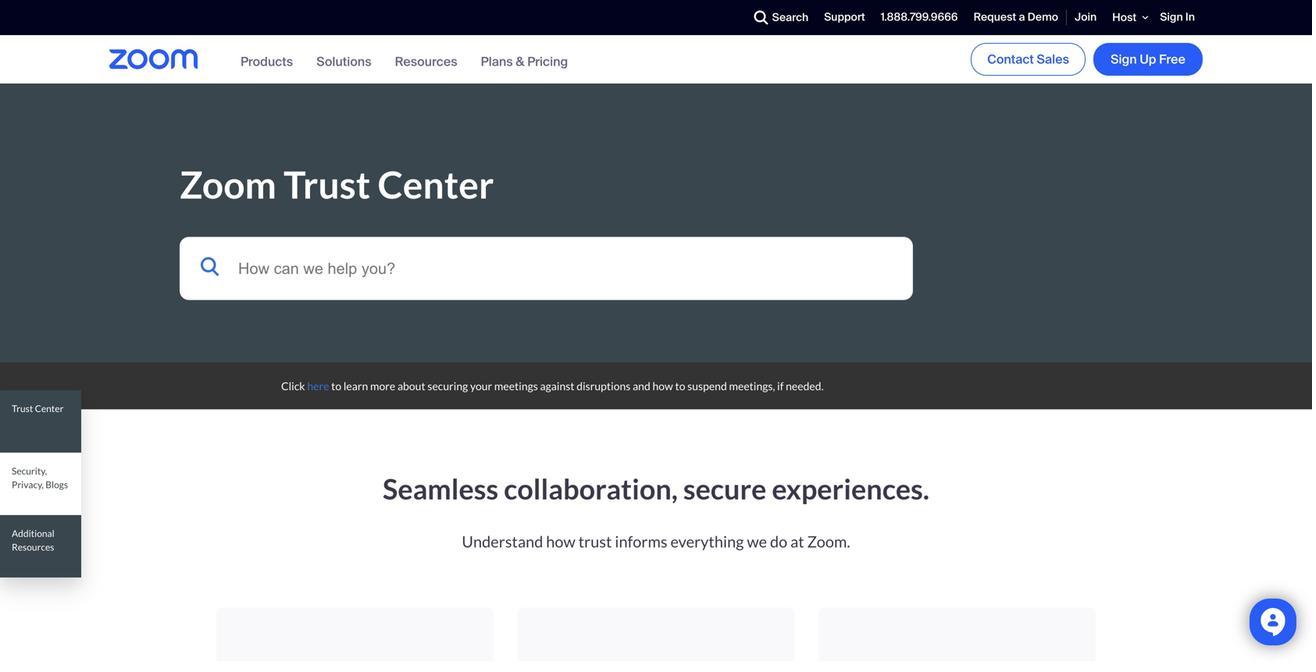 Task type: locate. For each thing, give the bounding box(es) containing it.
0 horizontal spatial resources
[[12, 542, 54, 553]]

understand
[[462, 533, 543, 552]]

host button
[[1105, 0, 1153, 35]]

click here to learn more about securing your meetings against disruptions and how to suspend meetings, if needed.
[[281, 380, 824, 393]]

a
[[1019, 10, 1026, 24]]

sign for sign up free
[[1111, 51, 1138, 67]]

1 vertical spatial how
[[546, 533, 576, 552]]

security, privacy, blogs
[[12, 466, 68, 491]]

everything
[[671, 533, 744, 552]]

join
[[1075, 10, 1097, 24]]

sign in
[[1161, 10, 1196, 24]]

search image
[[755, 10, 769, 25], [755, 10, 769, 25]]

blogs
[[46, 479, 68, 491]]

0 vertical spatial how
[[653, 380, 673, 393]]

sign left up
[[1111, 51, 1138, 67]]

secure
[[684, 472, 767, 506]]

0 horizontal spatial sign
[[1111, 51, 1138, 67]]

sign up free
[[1111, 51, 1186, 67]]

solutions button
[[317, 53, 372, 70]]

trust
[[284, 162, 371, 207], [12, 403, 33, 415]]

trust center link
[[0, 391, 81, 453]]

in
[[1186, 10, 1196, 24]]

how
[[653, 380, 673, 393], [546, 533, 576, 552]]

additional
[[12, 528, 54, 540]]

resources left "plans"
[[395, 53, 458, 70]]

additional resources
[[12, 528, 54, 553]]

products button
[[241, 53, 293, 70]]

1 horizontal spatial sign
[[1161, 10, 1184, 24]]

experiences.
[[772, 472, 930, 506]]

1 horizontal spatial center
[[378, 162, 494, 207]]

request
[[974, 10, 1017, 24]]

resources
[[395, 53, 458, 70], [12, 542, 54, 553]]

suspend
[[688, 380, 727, 393]]

1.888.799.9666
[[881, 10, 959, 24]]

sign for sign in
[[1161, 10, 1184, 24]]

click
[[281, 380, 305, 393]]

pricing
[[528, 53, 568, 70]]

1 vertical spatial resources
[[12, 542, 54, 553]]

0 vertical spatial resources
[[395, 53, 458, 70]]

0 horizontal spatial how
[[546, 533, 576, 552]]

1.888.799.9666 link
[[873, 1, 966, 34]]

resources inside additional resources
[[12, 542, 54, 553]]

trust center
[[12, 403, 64, 415]]

plans
[[481, 53, 513, 70]]

at
[[791, 533, 805, 552]]

sign
[[1161, 10, 1184, 24], [1111, 51, 1138, 67]]

solutions
[[317, 53, 372, 70]]

seamless
[[383, 472, 499, 506]]

search
[[773, 10, 809, 25]]

how left trust
[[546, 533, 576, 552]]

0 horizontal spatial trust
[[12, 403, 33, 415]]

&
[[516, 53, 525, 70]]

disruptions
[[577, 380, 631, 393]]

resources down additional at the bottom left of the page
[[12, 542, 54, 553]]

zoom logo image
[[109, 49, 198, 70]]

center
[[378, 162, 494, 207], [35, 403, 64, 415]]

1 horizontal spatial trust
[[284, 162, 371, 207]]

support
[[825, 10, 866, 24]]

0 horizontal spatial center
[[35, 403, 64, 415]]

to right here
[[331, 380, 342, 393]]

how right the and
[[653, 380, 673, 393]]

0 vertical spatial trust
[[284, 162, 371, 207]]

security,
[[12, 466, 47, 477]]

1 vertical spatial sign
[[1111, 51, 1138, 67]]

security, privacy, blogs link
[[0, 453, 81, 516]]

zoom.
[[808, 533, 851, 552]]

0 horizontal spatial to
[[331, 380, 342, 393]]

to left suspend
[[676, 380, 686, 393]]

sign left in on the top of page
[[1161, 10, 1184, 24]]

sign in link
[[1153, 1, 1203, 34]]

1 vertical spatial center
[[35, 403, 64, 415]]

0 vertical spatial sign
[[1161, 10, 1184, 24]]

to
[[331, 380, 342, 393], [676, 380, 686, 393]]

trust
[[579, 533, 612, 552]]

0 vertical spatial center
[[378, 162, 494, 207]]

securing
[[428, 380, 468, 393]]

products
[[241, 53, 293, 70]]

informs
[[615, 533, 668, 552]]

1 horizontal spatial to
[[676, 380, 686, 393]]



Task type: describe. For each thing, give the bounding box(es) containing it.
zoom
[[180, 162, 277, 207]]

join link
[[1068, 1, 1105, 34]]

contact sales
[[988, 51, 1070, 67]]

free
[[1160, 51, 1186, 67]]

more
[[370, 380, 396, 393]]

host
[[1113, 10, 1137, 25]]

2 to from the left
[[676, 380, 686, 393]]

needed.
[[786, 380, 824, 393]]

about
[[398, 380, 426, 393]]

1 horizontal spatial resources
[[395, 53, 458, 70]]

and
[[633, 380, 651, 393]]

collaboration,
[[504, 472, 678, 506]]

request a demo link
[[966, 1, 1067, 34]]

understand how trust informs everything we do at zoom.
[[462, 533, 851, 552]]

additional resources link
[[0, 516, 81, 578]]

contact
[[988, 51, 1035, 67]]

contact sales link
[[971, 43, 1086, 76]]

we
[[747, 533, 767, 552]]

sales
[[1037, 51, 1070, 67]]

meetings,
[[729, 380, 776, 393]]

seamless collaboration, secure experiences.
[[383, 472, 930, 506]]

here
[[307, 380, 329, 393]]

support link
[[817, 1, 873, 34]]

demo
[[1028, 10, 1059, 24]]

1 horizontal spatial how
[[653, 380, 673, 393]]

1 vertical spatial trust
[[12, 403, 33, 415]]

plans & pricing
[[481, 53, 568, 70]]

up
[[1140, 51, 1157, 67]]

if
[[778, 380, 784, 393]]

How can we help you? text field
[[185, 239, 908, 299]]

learn
[[344, 380, 368, 393]]

plans & pricing link
[[481, 53, 568, 70]]

resources button
[[395, 53, 458, 70]]

meetings
[[495, 380, 538, 393]]

request a demo
[[974, 10, 1059, 24]]

against
[[540, 380, 575, 393]]

1 to from the left
[[331, 380, 342, 393]]

privacy,
[[12, 479, 44, 491]]

sign up free link
[[1094, 43, 1203, 76]]

here link
[[307, 380, 329, 393]]

do
[[770, 533, 788, 552]]

your
[[470, 380, 492, 393]]

zoom trust center
[[180, 162, 494, 207]]



Task type: vqa. For each thing, say whether or not it's contained in the screenshot.
"CSAT."
no



